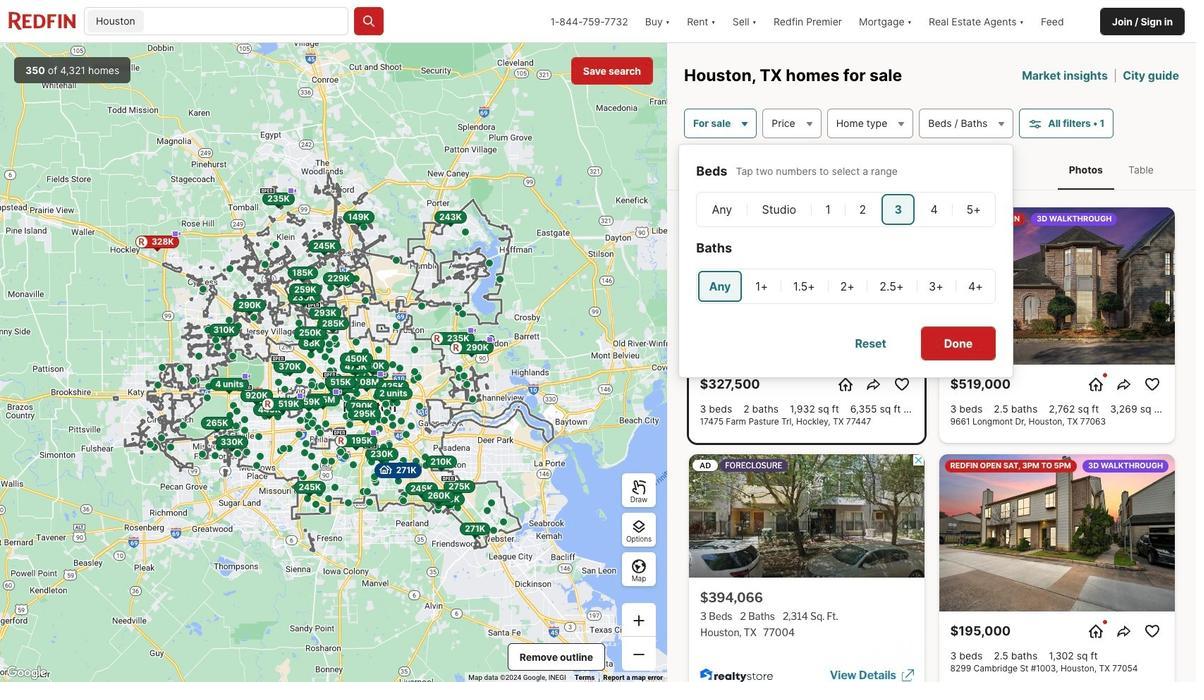 Task type: describe. For each thing, give the bounding box(es) containing it.
1 horizontal spatial schedule a tour image
[[1088, 623, 1105, 640]]

schedule a tour image
[[1088, 376, 1105, 393]]

share home image
[[865, 376, 882, 393]]

add home to favorites image for the rightmost schedule a tour icon add home to favorites option
[[1144, 623, 1161, 640]]

toggle search results photos view tab
[[1058, 152, 1115, 187]]

submit search image
[[362, 14, 376, 28]]

add home to favorites checkbox for the left schedule a tour icon
[[891, 373, 913, 396]]

next image
[[902, 278, 919, 295]]

share home image for add home to favorites checkbox
[[1116, 376, 1133, 393]]

advertisement image
[[682, 449, 932, 682]]

previous image
[[695, 278, 712, 295]]

add home to favorites image for add home to favorites option related to the left schedule a tour icon
[[894, 376, 911, 393]]

toggle search results table view tab
[[1118, 152, 1166, 187]]



Task type: locate. For each thing, give the bounding box(es) containing it.
0 vertical spatial schedule a tour image
[[837, 376, 854, 393]]

share home image for the rightmost schedule a tour icon add home to favorites option
[[1116, 623, 1133, 640]]

Add home to favorites checkbox
[[891, 373, 913, 396], [1141, 620, 1164, 643]]

schedule a tour image
[[837, 376, 854, 393], [1088, 623, 1105, 640]]

1 vertical spatial add home to favorites checkbox
[[1141, 620, 1164, 643]]

None search field
[[147, 8, 348, 36]]

0 vertical spatial add home to favorites checkbox
[[891, 373, 913, 396]]

tab list
[[1044, 149, 1180, 190]]

1 vertical spatial schedule a tour image
[[1088, 623, 1105, 640]]

number of bathrooms row
[[697, 269, 997, 304]]

add home to favorites image
[[894, 376, 911, 393], [1144, 623, 1161, 640]]

google image
[[4, 664, 50, 682]]

1 vertical spatial add home to favorites image
[[1144, 623, 1161, 640]]

2 share home image from the top
[[1116, 623, 1133, 640]]

number of bedrooms row
[[697, 192, 997, 227]]

0 horizontal spatial add home to favorites checkbox
[[891, 373, 913, 396]]

ad element
[[689, 455, 925, 682]]

add home to favorites checkbox for the rightmost schedule a tour icon
[[1141, 620, 1164, 643]]

0 horizontal spatial schedule a tour image
[[837, 376, 854, 393]]

0 horizontal spatial add home to favorites image
[[894, 376, 911, 393]]

1 horizontal spatial add home to favorites checkbox
[[1141, 620, 1164, 643]]

1 share home image from the top
[[1116, 376, 1133, 393]]

1 vertical spatial share home image
[[1116, 623, 1133, 640]]

share home image
[[1116, 376, 1133, 393], [1116, 623, 1133, 640]]

menu
[[679, 144, 1014, 378]]

0 vertical spatial share home image
[[1116, 376, 1133, 393]]

cell
[[699, 194, 746, 225], [749, 194, 810, 225], [813, 194, 844, 225], [847, 194, 880, 225], [882, 194, 915, 225], [918, 194, 951, 225], [954, 194, 994, 225], [699, 271, 742, 302], [745, 271, 779, 302], [782, 271, 827, 302], [830, 271, 866, 302], [869, 271, 916, 302], [918, 271, 955, 302], [958, 271, 995, 302]]

map region
[[0, 43, 668, 682]]

Add home to favorites checkbox
[[1141, 373, 1164, 396]]

add home to favorites image
[[1144, 376, 1161, 393]]

1 horizontal spatial add home to favorites image
[[1144, 623, 1161, 640]]

0 vertical spatial add home to favorites image
[[894, 376, 911, 393]]



Task type: vqa. For each thing, say whether or not it's contained in the screenshot.
search field
yes



